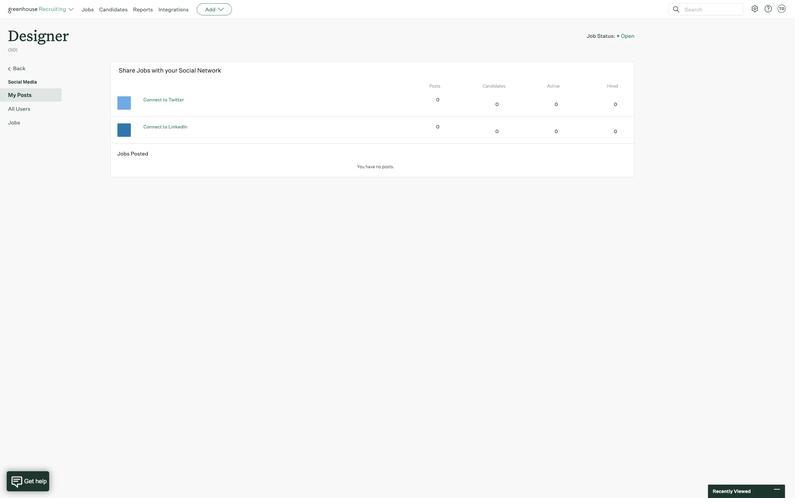 Task type: locate. For each thing, give the bounding box(es) containing it.
network
[[197, 67, 221, 74]]

2 0 0 from the top
[[436, 124, 499, 134]]

to left linkedin
[[163, 124, 167, 129]]

1 vertical spatial to
[[163, 124, 167, 129]]

0 vertical spatial 0 0
[[436, 97, 499, 107]]

0 vertical spatial candidates
[[99, 6, 128, 13]]

0 horizontal spatial candidates
[[99, 6, 128, 13]]

my posts link
[[8, 91, 59, 99]]

reports link
[[133, 6, 153, 13]]

to left twitter
[[163, 97, 167, 102]]

all users
[[8, 105, 30, 112]]

2 to from the top
[[163, 124, 167, 129]]

add button
[[197, 3, 232, 15]]

social
[[179, 67, 196, 74], [8, 79, 22, 85]]

your
[[165, 67, 178, 74]]

1 0 0 from the top
[[436, 97, 499, 107]]

connect to twitter
[[144, 97, 184, 102]]

0 vertical spatial to
[[163, 97, 167, 102]]

connect left twitter
[[144, 97, 162, 102]]

1 connect from the top
[[144, 97, 162, 102]]

candidates link
[[99, 6, 128, 13]]

social right the your at the top
[[179, 67, 196, 74]]

0 vertical spatial jobs link
[[82, 6, 94, 13]]

jobs
[[82, 6, 94, 13], [137, 67, 150, 74], [8, 119, 20, 126], [117, 150, 130, 157]]

share jobs with your social network
[[119, 67, 221, 74]]

connect to linkedin
[[144, 124, 188, 129]]

candidates
[[99, 6, 128, 13], [483, 83, 506, 89]]

1 vertical spatial jobs link
[[8, 118, 59, 126]]

social up my at the left of the page
[[8, 79, 22, 85]]

0 0 for connect to twitter
[[436, 97, 499, 107]]

1 vertical spatial posts
[[17, 92, 32, 98]]

0 0
[[436, 97, 499, 107], [436, 124, 499, 134]]

0 horizontal spatial social
[[8, 79, 22, 85]]

1 horizontal spatial social
[[179, 67, 196, 74]]

recently
[[713, 489, 733, 495]]

connect
[[144, 97, 162, 102], [144, 124, 162, 129]]

jobs link left 'candidates' link
[[82, 6, 94, 13]]

0 vertical spatial connect
[[144, 97, 162, 102]]

1 horizontal spatial posts
[[430, 83, 441, 89]]

0 0 for connect to linkedin
[[436, 124, 499, 134]]

0 vertical spatial social
[[179, 67, 196, 74]]

1 vertical spatial 0 0
[[436, 124, 499, 134]]

share
[[119, 67, 135, 74]]

jobs link
[[82, 6, 94, 13], [8, 118, 59, 126]]

0 horizontal spatial posts
[[17, 92, 32, 98]]

1 horizontal spatial jobs link
[[82, 6, 94, 13]]

open
[[621, 32, 635, 39]]

1 vertical spatial connect
[[144, 124, 162, 129]]

1 horizontal spatial candidates
[[483, 83, 506, 89]]

hired
[[607, 83, 618, 89]]

jobs left 'candidates' link
[[82, 6, 94, 13]]

posts
[[430, 83, 441, 89], [17, 92, 32, 98]]

2 connect from the top
[[144, 124, 162, 129]]

connect left linkedin
[[144, 124, 162, 129]]

to for linkedin
[[163, 124, 167, 129]]

(50)
[[8, 47, 18, 53]]

media
[[23, 79, 37, 85]]

jobs link down "all users" link
[[8, 118, 59, 126]]

twitter
[[168, 97, 184, 102]]

1 vertical spatial social
[[8, 79, 22, 85]]

no
[[376, 164, 381, 169]]

to
[[163, 97, 167, 102], [163, 124, 167, 129]]

all users link
[[8, 105, 59, 113]]

job
[[587, 32, 596, 39]]

1 to from the top
[[163, 97, 167, 102]]

back
[[13, 65, 26, 72]]

0 link
[[431, 96, 440, 103], [490, 101, 499, 108], [549, 101, 558, 108], [609, 101, 617, 108], [431, 123, 440, 130], [490, 128, 499, 135], [549, 128, 558, 135], [609, 128, 617, 135]]

Search text field
[[683, 5, 738, 14]]

reports
[[133, 6, 153, 13]]

greenhouse recruiting image
[[8, 5, 68, 13]]

users
[[16, 105, 30, 112]]

connect for connect to linkedin
[[144, 124, 162, 129]]

1 vertical spatial candidates
[[483, 83, 506, 89]]

you have no posts.
[[357, 164, 395, 169]]

0 vertical spatial posts
[[430, 83, 441, 89]]

designer link
[[8, 19, 69, 47]]

integrations link
[[158, 6, 189, 13]]

0
[[436, 97, 440, 102], [496, 101, 499, 107], [555, 101, 558, 107], [614, 101, 617, 107], [436, 124, 440, 129], [496, 128, 499, 134], [555, 128, 558, 134], [614, 128, 617, 134]]

have
[[366, 164, 375, 169]]



Task type: describe. For each thing, give the bounding box(es) containing it.
posts.
[[382, 164, 395, 169]]

connect for connect to twitter
[[144, 97, 162, 102]]

designer
[[8, 25, 69, 45]]

td
[[779, 6, 785, 11]]

jobs posted
[[117, 150, 148, 157]]

to for twitter
[[163, 97, 167, 102]]

active
[[547, 83, 560, 89]]

viewed
[[734, 489, 751, 495]]

td button
[[778, 5, 786, 13]]

back link
[[8, 64, 59, 73]]

jobs down all
[[8, 119, 20, 126]]

my posts
[[8, 92, 32, 98]]

all
[[8, 105, 15, 112]]

0 horizontal spatial jobs link
[[8, 118, 59, 126]]

jobs left with
[[137, 67, 150, 74]]

linkedin
[[168, 124, 188, 129]]

designer (50)
[[8, 25, 69, 53]]

add
[[205, 6, 216, 13]]

status:
[[598, 32, 616, 39]]

social media
[[8, 79, 37, 85]]

connect to linkedin link
[[144, 124, 188, 129]]

recently viewed
[[713, 489, 751, 495]]

td button
[[777, 3, 787, 14]]

job status:
[[587, 32, 616, 39]]

jobs left posted at the left top of the page
[[117, 150, 130, 157]]

my
[[8, 92, 16, 98]]

connect to twitter link
[[144, 97, 184, 102]]

configure image
[[751, 5, 759, 13]]

integrations
[[158, 6, 189, 13]]

posted
[[131, 150, 148, 157]]

you
[[357, 164, 365, 169]]

with
[[152, 67, 164, 74]]



Task type: vqa. For each thing, say whether or not it's contained in the screenshot.
the topmost attach
no



